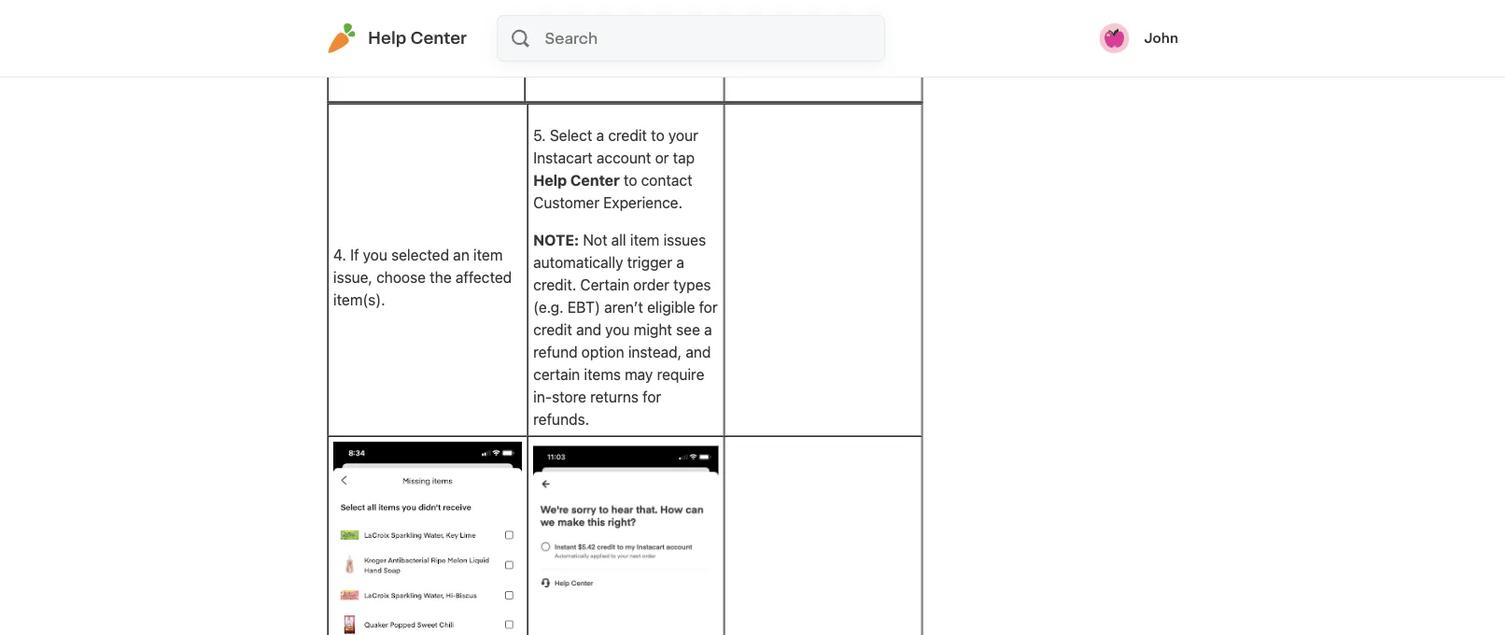 Task type: vqa. For each thing, say whether or not it's contained in the screenshot.
the the
yes



Task type: locate. For each thing, give the bounding box(es) containing it.
to contact customer experience.
[[534, 171, 693, 212]]

you right if
[[363, 246, 388, 264]]

for down types
[[699, 298, 718, 316]]

item up trigger on the left top
[[630, 231, 660, 249]]

select_affected_items.png image
[[333, 442, 522, 635]]

0 horizontal spatial help
[[368, 30, 407, 46]]

may
[[625, 366, 653, 383]]

1 vertical spatial for
[[643, 388, 662, 406]]

credit up refund
[[534, 321, 572, 339]]

0 horizontal spatial and
[[576, 321, 602, 339]]

help inside the help center link
[[368, 30, 407, 46]]

1 vertical spatial a
[[677, 254, 685, 271]]

to down account
[[624, 171, 638, 189]]

and certain items may require in-store returns for refunds.
[[534, 343, 711, 428]]

0 horizontal spatial to
[[624, 171, 638, 189]]

the
[[430, 269, 452, 286]]

item inside not all item issues automatically trigger a credit. certain order types (e.g. ebt) aren't eligible for credit
[[630, 231, 660, 249]]

to inside to contact customer experience.
[[624, 171, 638, 189]]

you down aren't
[[606, 321, 630, 339]]

for down the may
[[643, 388, 662, 406]]

instacart
[[534, 149, 593, 167]]

0 vertical spatial you
[[363, 246, 388, 264]]

1 horizontal spatial you
[[606, 321, 630, 339]]

contact
[[641, 171, 693, 189]]

item inside if you selected an item issue, choose the affected item(s).
[[474, 246, 503, 264]]

choose
[[377, 269, 426, 286]]

credit inside not all item issues automatically trigger a credit. certain order types (e.g. ebt) aren't eligible for credit
[[534, 321, 572, 339]]

you
[[363, 246, 388, 264], [606, 321, 630, 339]]

to
[[651, 127, 665, 144], [624, 171, 638, 189]]

problem_chc app 1.png image
[[333, 0, 519, 75]]

customer
[[534, 194, 600, 212]]

a down issues at the left of page
[[677, 254, 685, 271]]

you inside and you might see a refund option instead,
[[606, 321, 630, 339]]

item(s).
[[333, 291, 385, 309]]

for inside and certain items may require in-store returns for refunds.
[[643, 388, 662, 406]]

help right "instacart" image at the left top of page
[[368, 30, 407, 46]]

0 vertical spatial and
[[576, 321, 602, 339]]

2 horizontal spatial a
[[704, 321, 712, 339]]

for
[[699, 298, 718, 316], [643, 388, 662, 406]]

ebt)
[[568, 298, 601, 316]]

1 vertical spatial to
[[624, 171, 638, 189]]

option
[[582, 343, 625, 361]]

0 horizontal spatial you
[[363, 246, 388, 264]]

a right the see
[[704, 321, 712, 339]]

john link
[[1100, 23, 1179, 53]]

select
[[550, 127, 593, 144]]

1 vertical spatial and
[[686, 343, 711, 361]]

and inside and certain items may require in-store returns for refunds.
[[686, 343, 711, 361]]

and inside and you might see a refund option instead,
[[576, 321, 602, 339]]

item
[[630, 231, 660, 249], [474, 246, 503, 264]]

center
[[410, 30, 467, 46], [571, 171, 620, 189]]

1 horizontal spatial item
[[630, 231, 660, 249]]

1 horizontal spatial to
[[651, 127, 665, 144]]

1 horizontal spatial help
[[534, 171, 567, 189]]

0 vertical spatial for
[[699, 298, 718, 316]]

and
[[576, 321, 602, 339], [686, 343, 711, 361]]

certain
[[534, 366, 580, 383]]

instead,
[[629, 343, 682, 361]]

certain
[[581, 276, 630, 294]]

1 vertical spatial help
[[534, 171, 567, 189]]

credit.
[[534, 276, 577, 294]]

Search search field
[[543, 16, 885, 61]]

1 vertical spatial center
[[571, 171, 620, 189]]

help
[[368, 30, 407, 46], [534, 171, 567, 189]]

a inside not all item issues automatically trigger a credit. certain order types (e.g. ebt) aren't eligible for credit
[[677, 254, 685, 271]]

a
[[597, 127, 604, 144], [677, 254, 685, 271], [704, 321, 712, 339]]

you inside if you selected an item issue, choose the affected item(s).
[[363, 246, 388, 264]]

note:
[[534, 231, 579, 249]]

0 horizontal spatial credit
[[534, 321, 572, 339]]

1 horizontal spatial a
[[677, 254, 685, 271]]

5. select a credit to
[[534, 127, 665, 144]]

credit up account
[[608, 127, 647, 144]]

help inside or tap help center
[[534, 171, 567, 189]]

a right the select
[[597, 127, 604, 144]]

and you might see a refund option instead,
[[534, 321, 712, 361]]

0 vertical spatial a
[[597, 127, 604, 144]]

or tap help center
[[534, 149, 695, 189]]

0 horizontal spatial for
[[643, 388, 662, 406]]

1 vertical spatial credit
[[534, 321, 572, 339]]

item up affected
[[474, 246, 503, 264]]

1 vertical spatial you
[[606, 321, 630, 339]]

0 horizontal spatial center
[[410, 30, 467, 46]]

1 horizontal spatial and
[[686, 343, 711, 361]]

and down ebt)
[[576, 321, 602, 339]]

help center link
[[327, 23, 467, 53]]

2 vertical spatial a
[[704, 321, 712, 339]]

1 horizontal spatial center
[[571, 171, 620, 189]]

1 horizontal spatial credit
[[608, 127, 647, 144]]

an
[[453, 246, 470, 264]]

0 horizontal spatial item
[[474, 246, 503, 264]]

returns
[[591, 388, 639, 406]]

credit
[[608, 127, 647, 144], [534, 321, 572, 339]]

types
[[674, 276, 711, 294]]

help down instacart
[[534, 171, 567, 189]]

0 vertical spatial center
[[410, 30, 467, 46]]

0 horizontal spatial a
[[597, 127, 604, 144]]

and down the see
[[686, 343, 711, 361]]

selected
[[392, 246, 449, 264]]

center inside or tap help center
[[571, 171, 620, 189]]

to up or
[[651, 127, 665, 144]]

0 vertical spatial help
[[368, 30, 407, 46]]

might
[[634, 321, 673, 339]]

1 horizontal spatial for
[[699, 298, 718, 316]]



Task type: describe. For each thing, give the bounding box(es) containing it.
you for choose
[[363, 246, 388, 264]]

and for and you might see a refund option instead,
[[576, 321, 602, 339]]

problem chc app 5.jpeg image
[[534, 446, 719, 635]]

if
[[350, 246, 359, 264]]

a inside and you might see a refund option instead,
[[704, 321, 712, 339]]

5.
[[534, 127, 546, 144]]

0 vertical spatial to
[[651, 127, 665, 144]]

experience.
[[604, 194, 683, 212]]

all
[[612, 231, 627, 249]]

4.
[[333, 246, 350, 264]]

order
[[634, 276, 670, 294]]

issues
[[664, 231, 706, 249]]

refunds.
[[534, 411, 590, 428]]

user avatar image
[[1100, 23, 1130, 53]]

help center
[[368, 30, 467, 46]]

trigger
[[627, 254, 673, 271]]

eligible
[[647, 298, 695, 316]]

if you selected an item issue, choose the affected item(s).
[[333, 246, 512, 309]]

(e.g.
[[534, 298, 564, 316]]

refund
[[534, 343, 578, 361]]

automatically
[[534, 254, 624, 271]]

your
[[669, 127, 699, 144]]

issue,
[[333, 269, 373, 286]]

problem chc app 3.jpeg image
[[730, 0, 917, 76]]

store
[[552, 388, 587, 406]]

0 vertical spatial credit
[[608, 127, 647, 144]]

or
[[655, 149, 669, 167]]

tap
[[673, 149, 695, 167]]

john
[[1145, 32, 1179, 45]]

items
[[584, 366, 621, 383]]

and for and certain items may require in-store returns for refunds.
[[686, 343, 711, 361]]

see
[[676, 321, 701, 339]]

not
[[583, 231, 608, 249]]

require
[[657, 366, 705, 383]]

not all item issues automatically trigger a credit. certain order types (e.g. ebt) aren't eligible for credit
[[534, 231, 718, 339]]

get_help.png image
[[531, 0, 719, 78]]

your instacart account
[[534, 127, 699, 167]]

account
[[597, 149, 652, 167]]

instacart image
[[327, 23, 357, 53]]

affected
[[456, 269, 512, 286]]

aren't
[[604, 298, 644, 316]]

for inside not all item issues automatically trigger a credit. certain order types (e.g. ebt) aren't eligible for credit
[[699, 298, 718, 316]]

in-
[[534, 388, 552, 406]]

you for option
[[606, 321, 630, 339]]



